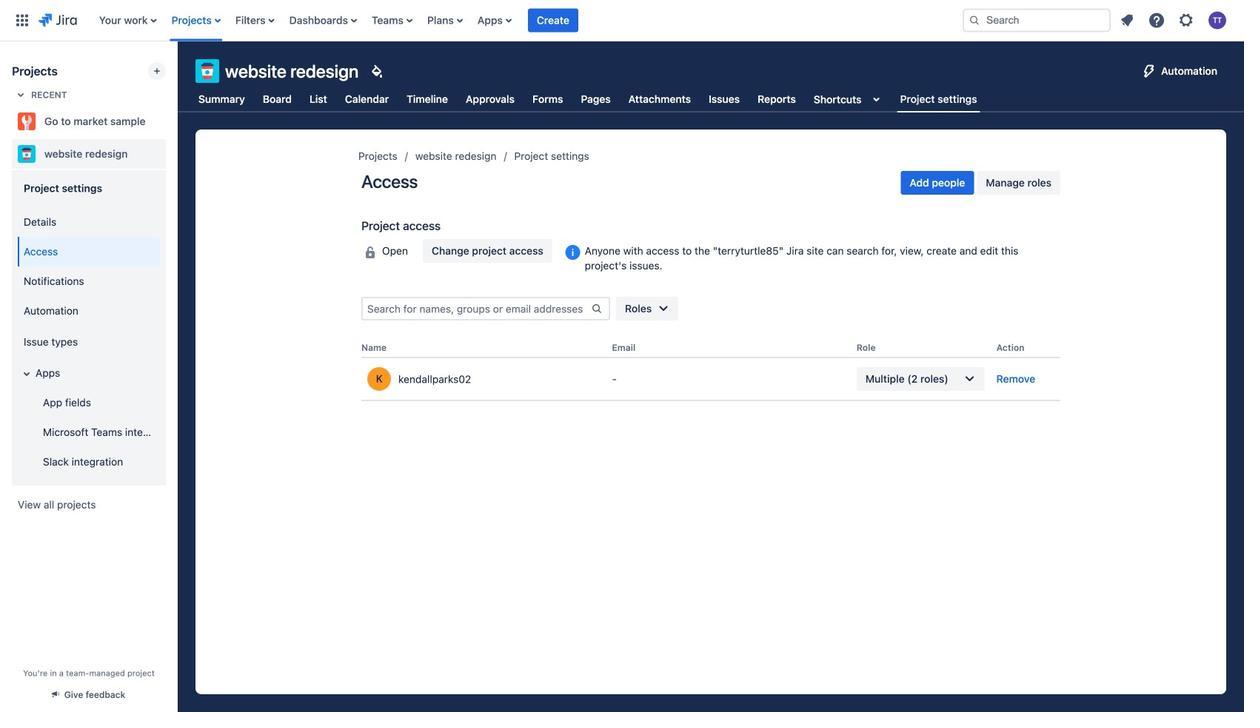 Task type: describe. For each thing, give the bounding box(es) containing it.
notifications image
[[1118, 11, 1136, 29]]

expand image
[[18, 365, 36, 383]]

sidebar navigation image
[[161, 59, 194, 89]]

0 horizontal spatial list
[[92, 0, 951, 41]]

primary element
[[9, 0, 951, 41]]

custom icon image
[[361, 244, 379, 261]]

collapse recent projects image
[[12, 86, 30, 104]]

1 add to starred image from the top
[[161, 113, 179, 130]]

search image
[[969, 14, 981, 26]]

open image
[[564, 244, 582, 261]]

1 horizontal spatial list
[[1114, 7, 1235, 34]]

set project background image
[[368, 62, 385, 80]]

settings image
[[1178, 11, 1195, 29]]

Search field
[[963, 9, 1111, 32]]



Task type: locate. For each thing, give the bounding box(es) containing it.
None search field
[[963, 9, 1111, 32]]

list item
[[528, 0, 578, 41]]

banner
[[0, 0, 1244, 41]]

1 vertical spatial add to starred image
[[161, 145, 179, 163]]

help image
[[1148, 11, 1166, 29]]

your profile and settings image
[[1209, 11, 1226, 29]]

people and their roles element
[[361, 338, 1061, 402]]

add to starred image
[[161, 113, 179, 130], [161, 145, 179, 163]]

jira image
[[39, 11, 77, 29], [39, 11, 77, 29]]

create project image
[[151, 65, 163, 77]]

group
[[15, 169, 160, 486], [901, 171, 1061, 195], [15, 203, 160, 481]]

appswitcher icon image
[[13, 11, 31, 29]]

0 vertical spatial add to starred image
[[161, 113, 179, 130]]

Search for names, groups or email addresses text field
[[363, 298, 591, 319]]

2 add to starred image from the top
[[161, 145, 179, 163]]

automation image
[[1141, 62, 1158, 80]]

tab list
[[187, 86, 989, 113]]

open roles dropdown image
[[961, 370, 979, 388]]

list
[[92, 0, 951, 41], [1114, 7, 1235, 34]]



Task type: vqa. For each thing, say whether or not it's contained in the screenshot.
Add to Starred icon
yes



